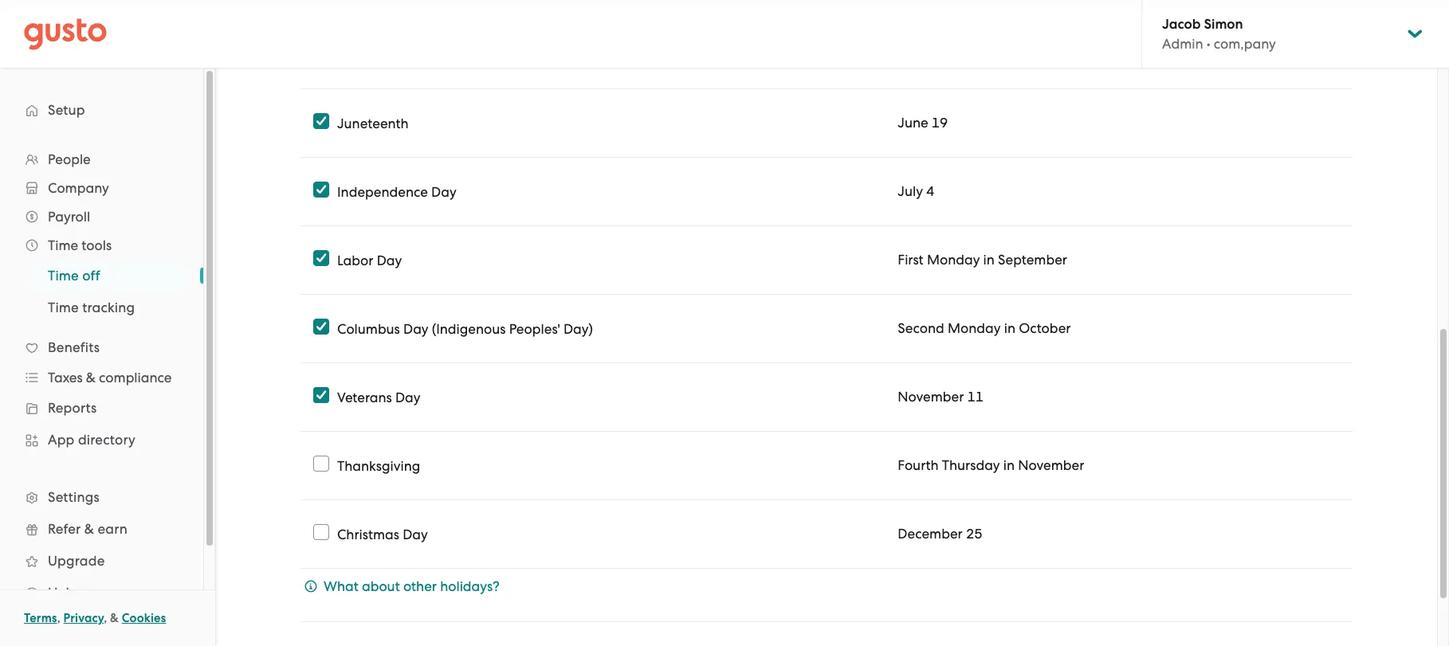 Task type: locate. For each thing, give the bounding box(es) containing it.
home image
[[24, 18, 107, 50]]

june 19
[[898, 115, 948, 131]]

christmas day
[[337, 527, 428, 543]]

1 , from the left
[[57, 611, 60, 626]]

other
[[403, 579, 437, 595]]

company
[[48, 180, 109, 196]]

list containing time off
[[0, 260, 203, 324]]

refer
[[48, 521, 81, 537]]

0 horizontal spatial ,
[[57, 611, 60, 626]]

•
[[1207, 36, 1211, 52]]

tools
[[82, 238, 112, 254]]

time for time tools
[[48, 238, 78, 254]]

time
[[48, 238, 78, 254], [48, 268, 79, 284], [48, 300, 79, 316]]

cookies button
[[122, 609, 166, 628]]

app directory
[[48, 432, 136, 448]]

what about other holidays?
[[324, 579, 500, 595]]

people
[[48, 151, 91, 167]]

setup link
[[16, 96, 187, 124]]

people button
[[16, 145, 187, 174]]

list containing people
[[0, 145, 203, 609]]

1 vertical spatial in
[[1004, 320, 1016, 336]]

company button
[[16, 174, 187, 202]]

in for november
[[1004, 458, 1015, 474]]

earn
[[98, 521, 128, 537]]

jacob
[[1162, 16, 1201, 33]]

2 vertical spatial &
[[110, 611, 119, 626]]

in left october
[[1004, 320, 1016, 336]]

monday
[[927, 252, 980, 268], [948, 320, 1001, 336]]

Fourth Thursday in November checkbox
[[313, 456, 329, 472]]

(indigenous
[[432, 321, 506, 337]]

in right thursday
[[1004, 458, 1015, 474]]

& inside "link"
[[84, 521, 94, 537]]

help
[[48, 585, 78, 601]]

day right columbus
[[403, 321, 429, 337]]

4
[[926, 183, 935, 199]]

help link
[[16, 579, 187, 607]]

, down help link
[[104, 611, 107, 626]]

monday for second
[[948, 320, 1001, 336]]

time tracking
[[48, 300, 135, 316]]

1 vertical spatial monday
[[948, 320, 1001, 336]]

day right christmas
[[403, 527, 428, 543]]

terms
[[24, 611, 57, 626]]

september
[[998, 252, 1067, 268]]

time left off
[[48, 268, 79, 284]]

time down payroll
[[48, 238, 78, 254]]

juneteenth
[[337, 115, 409, 131]]

labor
[[337, 252, 373, 268]]

1 vertical spatial november
[[1018, 458, 1084, 474]]

1 vertical spatial &
[[84, 521, 94, 537]]

2 list from the top
[[0, 260, 203, 324]]

taxes
[[48, 370, 83, 386]]

25
[[966, 526, 983, 542]]

0 horizontal spatial november
[[898, 389, 964, 405]]

1 list from the top
[[0, 145, 203, 609]]

labor day
[[337, 252, 402, 268]]

app
[[48, 432, 75, 448]]

about
[[362, 579, 400, 595]]

monday right first
[[927, 252, 980, 268]]

columbus day (indigenous peoples' day)
[[337, 321, 593, 337]]

taxes & compliance button
[[16, 364, 187, 392]]

veterans day
[[337, 389, 421, 405]]

time down time off
[[48, 300, 79, 316]]

november
[[898, 389, 964, 405], [1018, 458, 1084, 474]]

module__icon___go7vc image
[[305, 580, 317, 593]]

independence
[[337, 184, 428, 200]]

monday for first
[[927, 252, 980, 268]]

list
[[0, 145, 203, 609], [0, 260, 203, 324]]

day right independence
[[431, 184, 457, 200]]

,
[[57, 611, 60, 626], [104, 611, 107, 626]]

2 time from the top
[[48, 268, 79, 284]]

& right taxes
[[86, 370, 96, 386]]

0 vertical spatial time
[[48, 238, 78, 254]]

simon
[[1204, 16, 1243, 33]]

benefits
[[48, 340, 100, 356]]

holidays?
[[440, 579, 500, 595]]

time inside dropdown button
[[48, 238, 78, 254]]

day for labor
[[377, 252, 402, 268]]

, left privacy link
[[57, 611, 60, 626]]

day right 'veterans'
[[395, 389, 421, 405]]

cookies
[[122, 611, 166, 626]]

what
[[324, 579, 359, 595]]

& inside dropdown button
[[86, 370, 96, 386]]

& left earn
[[84, 521, 94, 537]]

1 time from the top
[[48, 238, 78, 254]]

Second Monday in October checkbox
[[313, 319, 329, 335]]

July 4 checkbox
[[313, 182, 329, 198]]

1 horizontal spatial november
[[1018, 458, 1084, 474]]

day for veterans
[[395, 389, 421, 405]]

2 , from the left
[[104, 611, 107, 626]]

2 vertical spatial in
[[1004, 458, 1015, 474]]

0 vertical spatial monday
[[927, 252, 980, 268]]

1 horizontal spatial ,
[[104, 611, 107, 626]]

day for columbus
[[403, 321, 429, 337]]

3 time from the top
[[48, 300, 79, 316]]

day
[[431, 184, 457, 200], [377, 252, 402, 268], [403, 321, 429, 337], [395, 389, 421, 405], [403, 527, 428, 543]]

december 25
[[898, 526, 983, 542]]

columbus
[[337, 321, 400, 337]]

0 vertical spatial &
[[86, 370, 96, 386]]

terms link
[[24, 611, 57, 626]]

in left september
[[983, 252, 995, 268]]

0 vertical spatial in
[[983, 252, 995, 268]]

monday right second
[[948, 320, 1001, 336]]

day right labor
[[377, 252, 402, 268]]

1 vertical spatial time
[[48, 268, 79, 284]]

settings
[[48, 489, 100, 505]]

october
[[1019, 320, 1071, 336]]

2 vertical spatial time
[[48, 300, 79, 316]]

refer & earn link
[[16, 515, 187, 544]]

&
[[86, 370, 96, 386], [84, 521, 94, 537], [110, 611, 119, 626]]

thursday
[[942, 458, 1000, 474]]

in
[[983, 252, 995, 268], [1004, 320, 1016, 336], [1004, 458, 1015, 474]]

& down help link
[[110, 611, 119, 626]]



Task type: describe. For each thing, give the bounding box(es) containing it.
what about other holidays? button
[[305, 577, 500, 596]]

off
[[82, 268, 100, 284]]

app directory link
[[16, 426, 187, 454]]

peoples'
[[509, 321, 560, 337]]

fourth
[[898, 458, 939, 474]]

taxes & compliance
[[48, 370, 172, 386]]

day)
[[564, 321, 593, 337]]

compliance
[[99, 370, 172, 386]]

reports
[[48, 400, 97, 416]]

november 11
[[898, 389, 984, 405]]

independence day
[[337, 184, 457, 200]]

time tools button
[[16, 231, 187, 260]]

time tools
[[48, 238, 112, 254]]

december
[[898, 526, 963, 542]]

upgrade
[[48, 553, 105, 569]]

setup
[[48, 102, 85, 118]]

upgrade link
[[16, 547, 187, 576]]

gusto navigation element
[[0, 69, 203, 635]]

jacob simon admin • com,pany
[[1162, 16, 1276, 52]]

in for october
[[1004, 320, 1016, 336]]

settings link
[[16, 483, 187, 512]]

terms , privacy , & cookies
[[24, 611, 166, 626]]

December 25 checkbox
[[313, 525, 329, 541]]

time for time tracking
[[48, 300, 79, 316]]

second
[[898, 320, 945, 336]]

benefits link
[[16, 333, 187, 362]]

payroll
[[48, 209, 90, 225]]

0 vertical spatial november
[[898, 389, 964, 405]]

directory
[[78, 432, 136, 448]]

November 11 checkbox
[[313, 387, 329, 403]]

veterans
[[337, 389, 392, 405]]

admin
[[1162, 36, 1203, 52]]

first
[[898, 252, 924, 268]]

in for september
[[983, 252, 995, 268]]

time tracking link
[[29, 293, 187, 322]]

June 19 checkbox
[[313, 113, 329, 129]]

refer & earn
[[48, 521, 128, 537]]

privacy
[[63, 611, 104, 626]]

reports link
[[16, 394, 187, 423]]

first monday in september
[[898, 252, 1067, 268]]

second monday in october
[[898, 320, 1071, 336]]

& for compliance
[[86, 370, 96, 386]]

july
[[898, 183, 923, 199]]

First Monday in September checkbox
[[313, 250, 329, 266]]

thanksgiving
[[337, 458, 420, 474]]

11
[[967, 389, 984, 405]]

time off link
[[29, 261, 187, 290]]

com,pany
[[1214, 36, 1276, 52]]

july 4
[[898, 183, 935, 199]]

privacy link
[[63, 611, 104, 626]]

june
[[898, 115, 928, 131]]

day for independence
[[431, 184, 457, 200]]

& for earn
[[84, 521, 94, 537]]

fourth thursday in november
[[898, 458, 1084, 474]]

19
[[932, 115, 948, 131]]

christmas
[[337, 527, 399, 543]]

tracking
[[82, 300, 135, 316]]

payroll button
[[16, 202, 187, 231]]

time for time off
[[48, 268, 79, 284]]

time off
[[48, 268, 100, 284]]

day for christmas
[[403, 527, 428, 543]]



Task type: vqa. For each thing, say whether or not it's contained in the screenshot.


